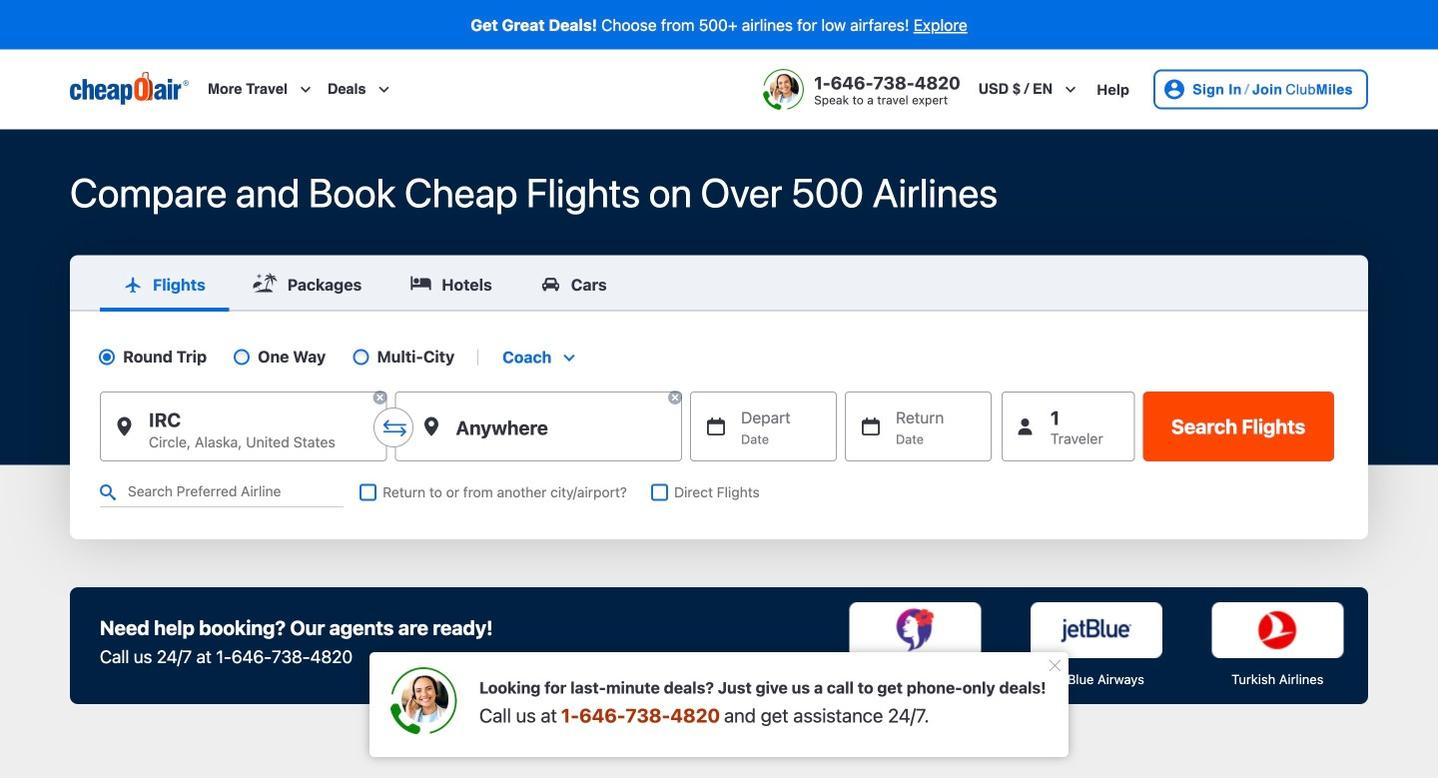 Task type: locate. For each thing, give the bounding box(es) containing it.
None field
[[495, 347, 582, 367]]

None search field
[[0, 130, 1439, 778]]

jetblue airways image
[[1031, 603, 1163, 659]]

form
[[70, 255, 1369, 540]]

0 horizontal spatial clear field image
[[372, 390, 388, 406]]

cookie consent banner dialog
[[0, 687, 1439, 778]]

speak to a travel expert image
[[763, 69, 805, 110]]

clear field image
[[372, 390, 388, 406], [668, 390, 684, 406]]

None button
[[1144, 392, 1335, 462]]

Search Preferred Airline text field
[[100, 478, 344, 508]]

search image
[[100, 485, 116, 501]]

1 horizontal spatial clear field image
[[668, 390, 684, 406]]

call us at1-646-738-4820 image
[[390, 668, 457, 736]]



Task type: vqa. For each thing, say whether or not it's contained in the screenshot.
JetBlue Airways image
yes



Task type: describe. For each thing, give the bounding box(es) containing it.
search widget tabs tab list
[[70, 255, 1369, 312]]

hawaiian airlines image
[[850, 603, 982, 659]]

turkish airlines image
[[1212, 603, 1344, 659]]

1 clear field image from the left
[[372, 390, 388, 406]]

2 clear field image from the left
[[668, 390, 684, 406]]



